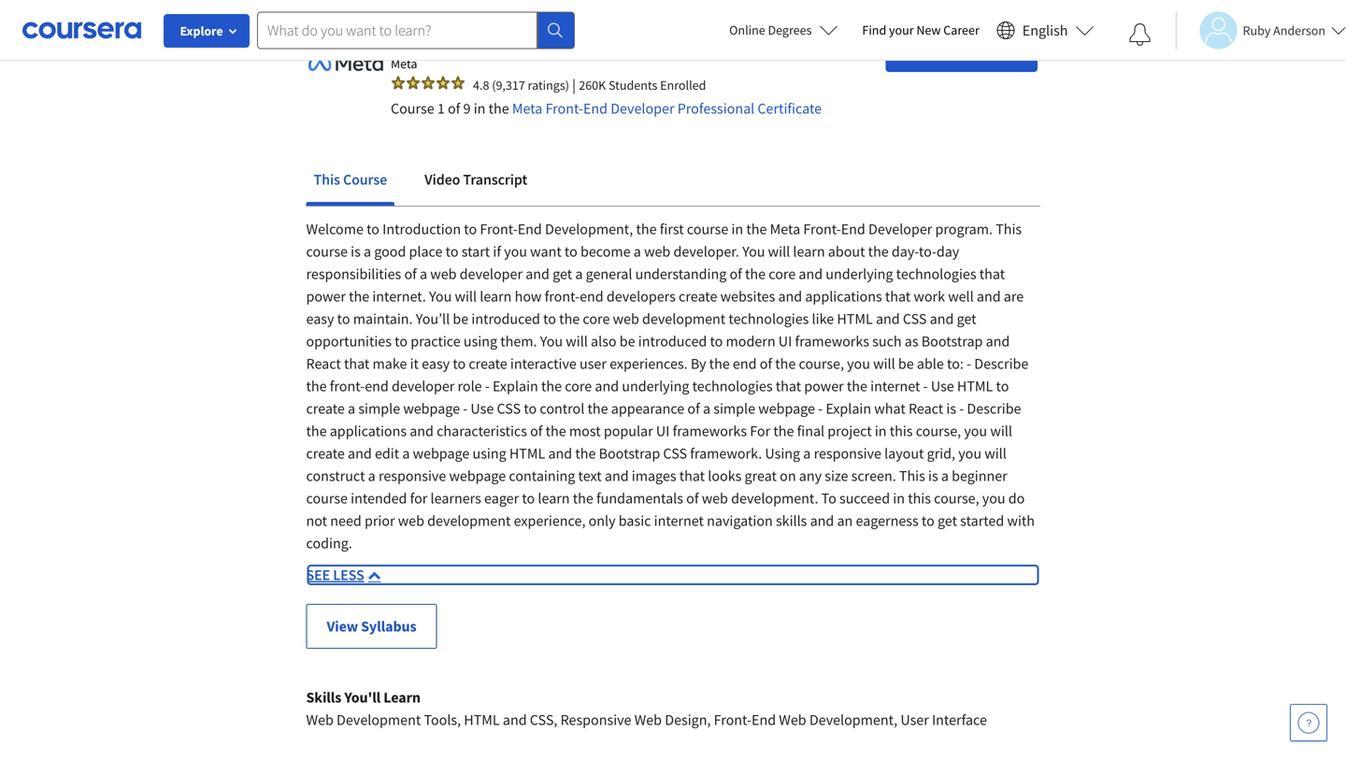 Task type: vqa. For each thing, say whether or not it's contained in the screenshot.
the bottom underlying
yes



Task type: locate. For each thing, give the bounding box(es) containing it.
0 vertical spatial frameworks
[[795, 332, 869, 350]]

for inside welcome to introduction to front-end development, the first course in the meta front-end developer program.    this course is a good place to start if you want to become a web developer. you will learn about the day-to-day responsibilities of a web developer and get a general understanding of the core and underlying technologies that power the internet. you will learn how front-end developers create websites and applications that work well and are easy to maintain.   you'll be introduced to the core web development technologies like html and css and get opportunities to practice using them. you will also be introduced to modern ui frameworks such as bootstrap and react that make it easy to create interactive user experiences.   by the end of the course, you will be able to:  - describe the front-end developer role  - explain the core and underlying technologies that power the internet  - use html to create a simple webpage  - use css to control the appearance of a simple webpage  - explain what react is  - describe the applications and characteristics of the most popular ui frameworks   for the final project in this course, you will create and edit a webpage using html and the bootstrap css framework. using a responsive layout grid, you will construct a responsive webpage containing text and images that looks great on any size screen.   this is a beginner course intended for learners eager to learn the fundamentals of web development. to succeed in this course, you do not need prior web development experience, only basic internet navigation skills and an eagerness to get started with coding.
[[410, 489, 428, 507]]

2 horizontal spatial css
[[903, 309, 927, 328]]

meta up websites
[[770, 219, 800, 238]]

0 horizontal spatial power
[[306, 287, 346, 305]]

development for web
[[337, 710, 421, 729]]

an
[[837, 511, 853, 530]]

ui
[[779, 332, 792, 350], [656, 421, 670, 440]]

and down want
[[526, 264, 550, 283]]

web
[[306, 710, 334, 729], [634, 710, 662, 729], [779, 710, 806, 729]]

development inside skills you'll learn web development tools, html and css, responsive web design, front-end web development, user interface
[[337, 710, 421, 729]]

coursera image
[[22, 15, 141, 45]]

that left looks
[[679, 466, 705, 485]]

is
[[351, 242, 361, 261], [946, 399, 956, 418], [928, 466, 938, 485]]

be right you'll
[[453, 309, 469, 328]]

0 horizontal spatial ui
[[656, 421, 670, 440]]

4.8
[[473, 76, 489, 93]]

1 vertical spatial introduced
[[638, 332, 707, 350]]

0 vertical spatial bootstrap
[[922, 332, 983, 350]]

1 vertical spatial is
[[946, 399, 956, 418]]

and down are
[[986, 332, 1010, 350]]

end
[[563, 28, 594, 52], [583, 99, 608, 118], [518, 219, 542, 238], [841, 219, 866, 238], [752, 710, 776, 729]]

english button
[[989, 0, 1102, 61]]

0 vertical spatial internet
[[871, 377, 920, 395]]

2 filled star image from the left
[[451, 75, 466, 90]]

0 horizontal spatial developer
[[392, 377, 455, 395]]

describe up beginner
[[967, 399, 1021, 418]]

0 vertical spatial introduction
[[391, 28, 491, 52]]

practice
[[411, 332, 461, 350]]

is down to:
[[946, 399, 956, 418]]

experience,
[[514, 511, 586, 530]]

learn
[[384, 688, 421, 707]]

0 vertical spatial describe
[[974, 354, 1029, 373]]

create
[[679, 287, 717, 305], [469, 354, 507, 373], [306, 399, 345, 418], [306, 444, 345, 463]]

be down as
[[898, 354, 914, 373]]

learn left about
[[793, 242, 825, 261]]

a down 'grid,' at the bottom of the page
[[941, 466, 949, 485]]

that down opportunities
[[344, 354, 370, 373]]

end inside skills you'll learn web development tools, html and css, responsive web design, front-end web development, user interface
[[752, 710, 776, 729]]

1 horizontal spatial meta
[[512, 99, 543, 118]]

2 horizontal spatial learn
[[793, 242, 825, 261]]

this up layout
[[890, 421, 913, 440]]

0 horizontal spatial easy
[[306, 309, 334, 328]]

underlying down about
[[826, 264, 893, 283]]

course down welcome
[[306, 242, 348, 261]]

core up also
[[583, 309, 610, 328]]

web down the developers at the top of page
[[613, 309, 639, 328]]

and up containing at the bottom
[[548, 444, 572, 463]]

you up websites
[[742, 242, 765, 261]]

meta inside introduction to front-end development meta
[[391, 55, 417, 72]]

webpage down 'role' at the left of the page
[[403, 399, 460, 418]]

anderson
[[1273, 22, 1326, 39]]

1 vertical spatial introduction
[[383, 219, 461, 238]]

introduction up meta link at the left top
[[391, 28, 491, 52]]

get down want
[[553, 264, 572, 283]]

to left control
[[524, 399, 537, 418]]

react down opportunities
[[306, 354, 341, 373]]

1 vertical spatial this
[[996, 219, 1022, 238]]

for inside button
[[958, 40, 976, 59]]

developer
[[460, 264, 523, 283], [392, 377, 455, 395]]

and down work
[[930, 309, 954, 328]]

find your new career
[[862, 22, 980, 38]]

to:
[[947, 354, 964, 373]]

0 vertical spatial technologies
[[896, 264, 977, 283]]

0 horizontal spatial internet
[[654, 511, 704, 530]]

course,
[[799, 354, 844, 373], [916, 421, 961, 440], [934, 489, 979, 507]]

students
[[609, 76, 658, 93]]

find
[[862, 22, 886, 38]]

for down career
[[958, 40, 976, 59]]

css up characteristics
[[497, 399, 521, 418]]

of up websites
[[730, 264, 742, 283]]

underlying
[[826, 264, 893, 283], [622, 377, 689, 395]]

end down make
[[365, 377, 389, 395]]

0 vertical spatial responsive
[[814, 444, 881, 463]]

development
[[642, 309, 726, 328], [427, 511, 511, 530]]

construct
[[306, 466, 365, 485]]

introduction up place
[[383, 219, 461, 238]]

1 vertical spatial learn
[[480, 287, 512, 305]]

get down well
[[957, 309, 977, 328]]

view syllabus
[[327, 617, 416, 635]]

0 horizontal spatial css
[[497, 399, 521, 418]]

1 horizontal spatial is
[[928, 466, 938, 485]]

development, inside skills you'll learn web development tools, html and css, responsive web design, front-end web development, user interface
[[809, 710, 898, 729]]

meta
[[391, 55, 417, 72], [512, 99, 543, 118], [770, 219, 800, 238]]

filled star image
[[436, 75, 451, 90], [451, 75, 466, 90]]

with
[[1007, 511, 1035, 530]]

get
[[553, 264, 572, 283], [957, 309, 977, 328], [938, 511, 957, 530]]

internet right basic at the left bottom of page
[[654, 511, 704, 530]]

technologies down the by
[[692, 377, 773, 395]]

bootstrap
[[922, 332, 983, 350], [599, 444, 660, 463]]

power down responsibilities
[[306, 287, 346, 305]]

project
[[828, 421, 872, 440]]

to up good
[[367, 219, 380, 238]]

basic
[[619, 511, 651, 530]]

design,
[[665, 710, 711, 729]]

popular
[[604, 421, 653, 440]]

1 vertical spatial be
[[620, 332, 635, 350]]

development inside introduction to front-end development meta
[[598, 28, 705, 52]]

to right eagerness
[[922, 511, 935, 530]]

1 vertical spatial internet
[[654, 511, 704, 530]]

what
[[874, 399, 906, 418]]

0 horizontal spatial for
[[410, 489, 428, 507]]

1 vertical spatial course
[[306, 242, 348, 261]]

1 vertical spatial core
[[583, 309, 610, 328]]

this course
[[314, 170, 387, 189]]

0 vertical spatial development,
[[545, 219, 633, 238]]

1 vertical spatial for
[[410, 489, 428, 507]]

degrees
[[768, 22, 812, 38]]

0 horizontal spatial is
[[351, 242, 361, 261]]

0 vertical spatial explain
[[493, 377, 538, 395]]

about
[[828, 242, 865, 261]]

1 vertical spatial you
[[429, 287, 452, 305]]

0 vertical spatial front-
[[545, 287, 580, 305]]

course details tabs tab list
[[306, 157, 1040, 205]]

course down construct
[[306, 489, 348, 507]]

1 horizontal spatial end
[[580, 287, 604, 305]]

explore
[[180, 22, 223, 39]]

learn left how
[[480, 287, 512, 305]]

0 vertical spatial introduced
[[472, 309, 540, 328]]

a left general
[[575, 264, 583, 283]]

introduction to front-end development link
[[391, 28, 705, 52]]

ui right modern
[[779, 332, 792, 350]]

certificate
[[758, 99, 822, 118]]

end down 260k
[[583, 99, 608, 118]]

introduction inside welcome to introduction to front-end development, the first course in the meta front-end developer program.    this course is a good place to start if you want to become a web developer. you will learn about the day-to-day responsibilities of a web developer and get a general understanding of the core and underlying technologies that power the internet. you will learn how front-end developers create websites and applications that work well and are easy to maintain.   you'll be introduced to the core web development technologies like html and css and get opportunities to practice using them. you will also be introduced to modern ui frameworks such as bootstrap and react that make it easy to create interactive user experiences.   by the end of the course, you will be able to:  - describe the front-end developer role  - explain the core and underlying technologies that power the internet  - use html to create a simple webpage  - use css to control the appearance of a simple webpage  - explain what react is  - describe the applications and characteristics of the most popular ui frameworks   for the final project in this course, you will create and edit a webpage using html and the bootstrap css framework. using a responsive layout grid, you will construct a responsive webpage containing text and images that looks great on any size screen.   this is a beginner course intended for learners eager to learn the fundamentals of web development. to succeed in this course, you do not need prior web development experience, only basic internet navigation skills and an eagerness to get started with coding.
[[383, 219, 461, 238]]

1 horizontal spatial web
[[634, 710, 662, 729]]

easy right it
[[422, 354, 450, 373]]

course left 1
[[391, 99, 434, 118]]

by
[[691, 354, 706, 373]]

0 horizontal spatial development
[[337, 710, 421, 729]]

1 vertical spatial explain
[[826, 399, 871, 418]]

2 vertical spatial course
[[306, 489, 348, 507]]

technologies
[[896, 264, 977, 283], [729, 309, 809, 328], [692, 377, 773, 395]]

1 horizontal spatial course
[[391, 99, 434, 118]]

1 web from the left
[[306, 710, 334, 729]]

1 vertical spatial bootstrap
[[599, 444, 660, 463]]

that up final at bottom
[[776, 377, 801, 395]]

2 horizontal spatial end
[[733, 354, 757, 373]]

ruby
[[1243, 22, 1271, 39]]

prior
[[365, 511, 395, 530]]

0 vertical spatial applications
[[805, 287, 882, 305]]

2 web from the left
[[634, 710, 662, 729]]

using
[[464, 332, 497, 350], [473, 444, 506, 463]]

that up are
[[980, 264, 1005, 283]]

in
[[474, 99, 486, 118], [732, 219, 743, 238], [875, 421, 887, 440], [893, 489, 905, 507]]

meta inside welcome to introduction to front-end development, the first course in the meta front-end developer program.    this course is a good place to start if you want to become a web developer. you will learn about the day-to-day responsibilities of a web developer and get a general understanding of the core and underlying technologies that power the internet. you will learn how front-end developers create websites and applications that work well and are easy to maintain.   you'll be introduced to the core web development technologies like html and css and get opportunities to practice using them. you will also be introduced to modern ui frameworks such as bootstrap and react that make it easy to create interactive user experiences.   by the end of the course, you will be able to:  - describe the front-end developer role  - explain the core and underlying technologies that power the internet  - use html to create a simple webpage  - use css to control the appearance of a simple webpage  - explain what react is  - describe the applications and characteristics of the most popular ui frameworks   for the final project in this course, you will create and edit a webpage using html and the bootstrap css framework. using a responsive layout grid, you will construct a responsive webpage containing text and images that looks great on any size screen.   this is a beginner course intended for learners eager to learn the fundamentals of web development. to succeed in this course, you do not need prior web development experience, only basic internet navigation skills and an eagerness to get started with coding.
[[770, 219, 800, 238]]

most
[[569, 421, 601, 440]]

of down control
[[530, 421, 543, 440]]

2 simple from the left
[[714, 399, 755, 418]]

developer down if
[[460, 264, 523, 283]]

get left started
[[938, 511, 957, 530]]

course, down like
[[799, 354, 844, 373]]

course up welcome
[[343, 170, 387, 189]]

0 vertical spatial course,
[[799, 354, 844, 373]]

1 horizontal spatial easy
[[422, 354, 450, 373]]

introduced up them.
[[472, 309, 540, 328]]

front- up if
[[480, 219, 518, 238]]

1 horizontal spatial applications
[[805, 287, 882, 305]]

video
[[425, 170, 460, 189]]

end up want
[[518, 219, 542, 238]]

as
[[905, 332, 919, 350]]

learn up experience,
[[538, 489, 570, 507]]

filled star image left 4.8 on the left
[[451, 75, 466, 90]]

0 vertical spatial this
[[314, 170, 340, 189]]

is down 'grid,' at the bottom of the page
[[928, 466, 938, 485]]

and right text
[[605, 466, 629, 485]]

end down modern
[[733, 354, 757, 373]]

1 horizontal spatial frameworks
[[795, 332, 869, 350]]

development
[[598, 28, 705, 52], [337, 710, 421, 729]]

0 horizontal spatial explain
[[493, 377, 538, 395]]

end up |
[[563, 28, 594, 52]]

end down general
[[580, 287, 604, 305]]

1 horizontal spatial you
[[540, 332, 563, 350]]

None search field
[[257, 12, 575, 49]]

skills
[[776, 511, 807, 530]]

0 vertical spatial core
[[769, 264, 796, 283]]

front-
[[545, 287, 580, 305], [330, 377, 365, 395]]

the
[[489, 99, 509, 118], [636, 219, 657, 238], [746, 219, 767, 238], [868, 242, 889, 261], [745, 264, 766, 283], [349, 287, 369, 305], [559, 309, 580, 328], [709, 354, 730, 373], [775, 354, 796, 373], [306, 377, 327, 395], [541, 377, 562, 395], [847, 377, 868, 395], [588, 399, 608, 418], [306, 421, 327, 440], [546, 421, 566, 440], [773, 421, 794, 440], [575, 444, 596, 463], [573, 489, 593, 507]]

0 vertical spatial course
[[391, 99, 434, 118]]

a
[[364, 242, 371, 261], [634, 242, 641, 261], [420, 264, 427, 283], [575, 264, 583, 283], [348, 399, 355, 418], [703, 399, 711, 418], [402, 444, 410, 463], [803, 444, 811, 463], [368, 466, 376, 485], [941, 466, 949, 485]]

frameworks up framework.
[[673, 421, 747, 440]]

like
[[812, 309, 834, 328]]

use down able
[[931, 377, 954, 395]]

and left 'edit'
[[348, 444, 372, 463]]

1 horizontal spatial development
[[642, 309, 726, 328]]

development.
[[731, 489, 818, 507]]

online
[[729, 22, 765, 38]]

front- inside introduction to front-end development meta
[[515, 28, 563, 52]]

free
[[979, 40, 1008, 59]]

ui down appearance
[[656, 421, 670, 440]]

intended
[[351, 489, 407, 507]]

1 horizontal spatial this
[[899, 466, 925, 485]]

2 horizontal spatial meta
[[770, 219, 800, 238]]

0 horizontal spatial simple
[[358, 399, 400, 418]]

development for end
[[598, 28, 705, 52]]

3 web from the left
[[779, 710, 806, 729]]

development,
[[545, 219, 633, 238], [809, 710, 898, 729]]

enrolled
[[660, 76, 706, 93]]

to inside introduction to front-end development meta
[[495, 28, 511, 52]]

0 vertical spatial end
[[580, 287, 604, 305]]

html down to:
[[957, 377, 993, 395]]

find your new career link
[[853, 19, 989, 42]]

0 horizontal spatial development,
[[545, 219, 633, 238]]

are
[[1004, 287, 1024, 305]]

show notifications image
[[1129, 23, 1151, 46]]

and left css,
[[503, 710, 527, 729]]

filled star image
[[391, 75, 406, 90], [406, 75, 421, 90], [421, 75, 436, 90]]

1 vertical spatial underlying
[[622, 377, 689, 395]]

1 vertical spatial css
[[497, 399, 521, 418]]

power up final at bottom
[[804, 377, 844, 395]]

2 vertical spatial be
[[898, 354, 914, 373]]

end inside introduction to front-end development meta
[[563, 28, 594, 52]]

for
[[750, 421, 770, 440]]

-
[[967, 354, 971, 373], [485, 377, 490, 395], [923, 377, 928, 395], [463, 399, 468, 418], [818, 399, 823, 418], [959, 399, 964, 418]]

this up welcome
[[314, 170, 340, 189]]

to left start
[[446, 242, 459, 261]]

succeed
[[840, 489, 890, 507]]

simple
[[358, 399, 400, 418], [714, 399, 755, 418]]

frameworks down like
[[795, 332, 869, 350]]

1 horizontal spatial for
[[958, 40, 976, 59]]

career
[[944, 22, 980, 38]]

this right program.
[[996, 219, 1022, 238]]

developer inside welcome to introduction to front-end development, the first course in the meta front-end developer program.    this course is a good place to start if you want to become a web developer. you will learn about the day-to-day responsibilities of a web developer and get a general understanding of the core and underlying technologies that power the internet. you will learn how front-end developers create websites and applications that work well and are easy to maintain.   you'll be introduced to the core web development technologies like html and css and get opportunities to practice using them. you will also be introduced to modern ui frameworks such as bootstrap and react that make it easy to create interactive user experiences.   by the end of the course, you will be able to:  - describe the front-end developer role  - explain the core and underlying technologies that power the internet  - use html to create a simple webpage  - use css to control the appearance of a simple webpage  - explain what react is  - describe the applications and characteristics of the most popular ui frameworks   for the final project in this course, you will create and edit a webpage using html and the bootstrap css framework. using a responsive layout grid, you will construct a responsive webpage containing text and images that looks great on any size screen.   this is a beginner course intended for learners eager to learn the fundamentals of web development. to succeed in this course, you do not need prior web development experience, only basic internet navigation skills and an eagerness to get started with coding.
[[868, 219, 932, 238]]

describe right to:
[[974, 354, 1029, 373]]

and
[[526, 264, 550, 283], [799, 264, 823, 283], [778, 287, 802, 305], [977, 287, 1001, 305], [876, 309, 900, 328], [930, 309, 954, 328], [986, 332, 1010, 350], [595, 377, 619, 395], [410, 421, 434, 440], [348, 444, 372, 463], [548, 444, 572, 463], [605, 466, 629, 485], [810, 511, 834, 530], [503, 710, 527, 729]]

introduction inside introduction to front-end development meta
[[391, 28, 491, 52]]

appearance
[[611, 399, 685, 418]]

0 horizontal spatial responsive
[[379, 466, 446, 485]]

front- down |
[[546, 99, 583, 118]]

course
[[687, 219, 729, 238], [306, 242, 348, 261], [306, 489, 348, 507]]

course, down beginner
[[934, 489, 979, 507]]

0 vertical spatial is
[[351, 242, 361, 261]]

ruby anderson
[[1243, 22, 1326, 39]]

coding.
[[306, 534, 352, 552]]

course inside button
[[343, 170, 387, 189]]

developer down students
[[611, 99, 675, 118]]

0 horizontal spatial introduced
[[472, 309, 540, 328]]

to down containing at the bottom
[[522, 489, 535, 507]]

simple up 'edit'
[[358, 399, 400, 418]]

role
[[458, 377, 482, 395]]

0 horizontal spatial react
[[306, 354, 341, 373]]

that
[[980, 264, 1005, 283], [885, 287, 911, 305], [344, 354, 370, 373], [776, 377, 801, 395], [679, 466, 705, 485]]

0 horizontal spatial end
[[365, 377, 389, 395]]

0 horizontal spatial developer
[[611, 99, 675, 118]]

0 horizontal spatial be
[[453, 309, 469, 328]]

front- down opportunities
[[330, 377, 365, 395]]

0 horizontal spatial this
[[314, 170, 340, 189]]

explain
[[493, 377, 538, 395], [826, 399, 871, 418]]

2 vertical spatial meta
[[770, 219, 800, 238]]

1 vertical spatial applications
[[330, 421, 407, 440]]

end up about
[[841, 219, 866, 238]]

and left an
[[810, 511, 834, 530]]

responsive
[[814, 444, 881, 463], [379, 466, 446, 485]]



Task type: describe. For each thing, give the bounding box(es) containing it.
0 horizontal spatial learn
[[480, 287, 512, 305]]

welcome to introduction to front-end development, the first course in the meta front-end developer program.    this course is a good place to start if you want to become a web developer. you will learn about the day-to-day responsibilities of a web developer and get a general understanding of the core and underlying technologies that power the internet. you will learn how front-end developers create websites and applications that work well and are easy to maintain.   you'll be introduced to the core web development technologies like html and css and get opportunities to practice using them. you will also be introduced to modern ui frameworks such as bootstrap and react that make it easy to create interactive user experiences.   by the end of the course, you will be able to:  - describe the front-end developer role  - explain the core and underlying technologies that power the internet  - use html to create a simple webpage  - use css to control the appearance of a simple webpage  - explain what react is  - describe the applications and characteristics of the most popular ui frameworks   for the final project in this course, you will create and edit a webpage using html and the bootstrap css framework. using a responsive layout grid, you will construct a responsive webpage containing text and images that looks great on any size screen.   this is a beginner course intended for learners eager to learn the fundamentals of web development. to succeed in this course, you do not need prior web development experience, only basic internet navigation skills and an eagerness to get started with coding.
[[306, 219, 1035, 552]]

2 vertical spatial this
[[899, 466, 925, 485]]

2 filled star image from the left
[[406, 75, 421, 90]]

if
[[493, 242, 501, 261]]

want
[[530, 242, 562, 261]]

not
[[306, 511, 327, 530]]

1 vertical spatial using
[[473, 444, 506, 463]]

a right 'edit'
[[402, 444, 410, 463]]

0 vertical spatial this
[[890, 421, 913, 440]]

1 horizontal spatial be
[[620, 332, 635, 350]]

What do you want to learn? text field
[[257, 12, 538, 49]]

- down to:
[[959, 399, 964, 418]]

- right 'role' at the left of the page
[[485, 377, 490, 395]]

- down 'role' at the left of the page
[[463, 399, 468, 418]]

user
[[580, 354, 607, 373]]

user
[[901, 710, 929, 729]]

able
[[917, 354, 944, 373]]

in up eagerness
[[893, 489, 905, 507]]

2 vertical spatial get
[[938, 511, 957, 530]]

to left modern
[[710, 332, 723, 350]]

welcome
[[306, 219, 364, 238]]

interactive
[[510, 354, 577, 373]]

eagerness
[[856, 511, 919, 530]]

2 vertical spatial core
[[565, 377, 592, 395]]

webpage up final at bottom
[[758, 399, 815, 418]]

learners
[[431, 489, 481, 507]]

|
[[572, 75, 576, 94]]

final
[[797, 421, 825, 440]]

1 horizontal spatial ui
[[779, 332, 792, 350]]

you'll
[[344, 688, 381, 707]]

of right fundamentals
[[686, 489, 699, 507]]

started
[[960, 511, 1004, 530]]

3 filled star image from the left
[[421, 75, 436, 90]]

and up such on the top right of page
[[876, 309, 900, 328]]

help center image
[[1298, 711, 1320, 734]]

view syllabus button
[[306, 604, 437, 649]]

2 horizontal spatial be
[[898, 354, 914, 373]]

start
[[462, 242, 490, 261]]

1 horizontal spatial introduced
[[638, 332, 707, 350]]

web down place
[[430, 264, 457, 283]]

text
[[578, 466, 602, 485]]

skills
[[306, 688, 341, 707]]

and up like
[[799, 264, 823, 283]]

to up interactive
[[543, 309, 556, 328]]

1 horizontal spatial power
[[804, 377, 844, 395]]

0 vertical spatial development
[[642, 309, 726, 328]]

meta image
[[309, 27, 383, 102]]

2 horizontal spatial is
[[946, 399, 956, 418]]

1 vertical spatial this
[[908, 489, 931, 507]]

1 vertical spatial course,
[[916, 421, 961, 440]]

online degrees button
[[714, 9, 853, 50]]

1 vertical spatial get
[[957, 309, 977, 328]]

tools,
[[424, 710, 461, 729]]

1 horizontal spatial developer
[[460, 264, 523, 283]]

2 vertical spatial technologies
[[692, 377, 773, 395]]

0 horizontal spatial underlying
[[622, 377, 689, 395]]

and left are
[[977, 287, 1001, 305]]

1 vertical spatial easy
[[422, 354, 450, 373]]

to-
[[919, 242, 937, 261]]

html inside skills you'll learn web development tools, html and css, responsive web design, front-end web development, user interface
[[464, 710, 500, 729]]

0 vertical spatial css
[[903, 309, 927, 328]]

1 horizontal spatial front-
[[545, 287, 580, 305]]

and inside skills you'll learn web development tools, html and css, responsive web design, front-end web development, user interface
[[503, 710, 527, 729]]

meta link
[[391, 55, 417, 72]]

(9,317
[[492, 76, 525, 93]]

0 vertical spatial react
[[306, 354, 341, 373]]

0 horizontal spatial development
[[427, 511, 511, 530]]

this course button
[[306, 157, 395, 202]]

a down the by
[[703, 399, 711, 418]]

- down able
[[923, 377, 928, 395]]

2 vertical spatial you
[[540, 332, 563, 350]]

1 horizontal spatial css
[[663, 444, 687, 463]]

front- inside skills you'll learn web development tools, html and css, responsive web design, front-end web development, user interface
[[714, 710, 752, 729]]

0 horizontal spatial bootstrap
[[599, 444, 660, 463]]

eager
[[484, 489, 519, 507]]

9
[[463, 99, 471, 118]]

1 vertical spatial end
[[733, 354, 757, 373]]

a right become
[[634, 242, 641, 261]]

navigation
[[707, 511, 773, 530]]

well
[[948, 287, 974, 305]]

modern
[[726, 332, 776, 350]]

a down opportunities
[[348, 399, 355, 418]]

that left work
[[885, 287, 911, 305]]

a up the any
[[803, 444, 811, 463]]

webpage down characteristics
[[413, 444, 470, 463]]

0 vertical spatial be
[[453, 309, 469, 328]]

how
[[515, 287, 542, 305]]

and left characteristics
[[410, 421, 434, 440]]

2 horizontal spatial you
[[742, 242, 765, 261]]

of left 9
[[448, 99, 460, 118]]

- up final at bottom
[[818, 399, 823, 418]]

to right want
[[565, 242, 578, 261]]

such
[[872, 332, 902, 350]]

english
[[1023, 21, 1068, 40]]

- right to:
[[967, 354, 971, 373]]

see
[[306, 565, 330, 584]]

day-
[[892, 242, 919, 261]]

general
[[586, 264, 632, 283]]

1 vertical spatial technologies
[[729, 309, 809, 328]]

see less
[[306, 565, 364, 584]]

in right 9
[[474, 99, 486, 118]]

1
[[437, 99, 445, 118]]

enroll
[[916, 40, 955, 59]]

and down user
[[595, 377, 619, 395]]

this inside button
[[314, 170, 340, 189]]

ruby anderson button
[[1176, 12, 1346, 49]]

in up developer.
[[732, 219, 743, 238]]

screen.
[[851, 466, 896, 485]]

2 vertical spatial learn
[[538, 489, 570, 507]]

place
[[409, 242, 443, 261]]

0 vertical spatial use
[[931, 377, 954, 395]]

0 vertical spatial power
[[306, 287, 346, 305]]

responsibilities
[[306, 264, 401, 283]]

0 horizontal spatial use
[[471, 399, 494, 418]]

websites
[[720, 287, 775, 305]]

1 vertical spatial responsive
[[379, 466, 446, 485]]

1 vertical spatial frameworks
[[673, 421, 747, 440]]

web down looks
[[702, 489, 728, 507]]

a up intended
[[368, 466, 376, 485]]

a left good
[[364, 242, 371, 261]]

0 vertical spatial get
[[553, 264, 572, 283]]

responsive
[[561, 710, 631, 729]]

to
[[821, 489, 837, 507]]

using
[[765, 444, 800, 463]]

framework.
[[690, 444, 762, 463]]

you'll
[[416, 309, 450, 328]]

1 vertical spatial describe
[[967, 399, 1021, 418]]

ratings)
[[528, 76, 569, 93]]

interface
[[932, 710, 987, 729]]

0 vertical spatial easy
[[306, 309, 334, 328]]

development, inside welcome to introduction to front-end development, the first course in the meta front-end developer program.    this course is a good place to start if you want to become a web developer. you will learn about the day-to-day responsibilities of a web developer and get a general understanding of the core and underlying technologies that power the internet. you will learn how front-end developers create websites and applications that work well and are easy to maintain.   you'll be introduced to the core web development technologies like html and css and get opportunities to practice using them. you will also be introduced to modern ui frameworks such as bootstrap and react that make it easy to create interactive user experiences.   by the end of the course, you will be able to:  - describe the front-end developer role  - explain the core and underlying technologies that power the internet  - use html to create a simple webpage  - use css to control the appearance of a simple webpage  - explain what react is  - describe the applications and characteristics of the most popular ui frameworks   for the final project in this course, you will create and edit a webpage using html and the bootstrap css framework. using a responsive layout grid, you will construct a responsive webpage containing text and images that looks great on any size screen.   this is a beginner course intended for learners eager to learn the fundamentals of web development. to succeed in this course, you do not need prior web development experience, only basic internet navigation skills and an eagerness to get started with coding.
[[545, 219, 633, 238]]

on
[[780, 466, 796, 485]]

4.8 (9,317 ratings) | 260k students enrolled
[[473, 75, 706, 94]]

day
[[937, 242, 959, 261]]

1 horizontal spatial internet
[[871, 377, 920, 395]]

video transcript button
[[417, 157, 535, 202]]

1 filled star image from the left
[[391, 75, 406, 90]]

0 horizontal spatial applications
[[330, 421, 407, 440]]

in down the what
[[875, 421, 887, 440]]

make
[[373, 354, 407, 373]]

1 filled star image from the left
[[436, 75, 451, 90]]

course 1 of 9 in the meta front-end developer professional certificate
[[391, 99, 822, 118]]

1 horizontal spatial responsive
[[814, 444, 881, 463]]

any
[[799, 466, 822, 485]]

them.
[[500, 332, 537, 350]]

front- up about
[[803, 219, 841, 238]]

great
[[745, 466, 777, 485]]

2 vertical spatial end
[[365, 377, 389, 395]]

to up opportunities
[[337, 309, 350, 328]]

opportunities
[[306, 332, 392, 350]]

it
[[410, 354, 419, 373]]

html right like
[[837, 309, 873, 328]]

1 vertical spatial ui
[[656, 421, 670, 440]]

edit
[[375, 444, 399, 463]]

0 vertical spatial course
[[687, 219, 729, 238]]

work
[[914, 287, 945, 305]]

view
[[327, 617, 358, 635]]

css,
[[530, 710, 558, 729]]

become
[[581, 242, 631, 261]]

to up 'role' at the left of the page
[[453, 354, 466, 373]]

introduction to front-end development meta
[[391, 28, 705, 72]]

need
[[330, 511, 362, 530]]

0 vertical spatial using
[[464, 332, 497, 350]]

transcript
[[463, 170, 527, 189]]

2 vertical spatial is
[[928, 466, 938, 485]]

webpage up learners
[[449, 466, 506, 485]]

control
[[540, 399, 585, 418]]

of up internet.
[[404, 264, 417, 283]]

1 vertical spatial react
[[909, 399, 943, 418]]

to down are
[[996, 377, 1009, 395]]

0 vertical spatial developer
[[611, 99, 675, 118]]

html up containing at the bottom
[[509, 444, 545, 463]]

and right websites
[[778, 287, 802, 305]]

a down place
[[420, 264, 427, 283]]

also
[[591, 332, 617, 350]]

syllabus
[[361, 617, 416, 635]]

your
[[889, 22, 914, 38]]

enroll for free button
[[886, 27, 1038, 72]]

to up make
[[395, 332, 408, 350]]

to up start
[[464, 219, 477, 238]]

explore button
[[164, 14, 250, 48]]

professional
[[678, 99, 755, 118]]

images
[[632, 466, 676, 485]]

fundamentals
[[596, 489, 683, 507]]

260k
[[579, 76, 606, 93]]

developer.
[[674, 242, 739, 261]]

1 vertical spatial front-
[[330, 377, 365, 395]]

of down the by
[[688, 399, 700, 418]]

1 simple from the left
[[358, 399, 400, 418]]

2 vertical spatial course,
[[934, 489, 979, 507]]

web down first
[[644, 242, 671, 261]]

1 horizontal spatial underlying
[[826, 264, 893, 283]]

of down modern
[[760, 354, 772, 373]]

web right "prior" at the left bottom
[[398, 511, 424, 530]]



